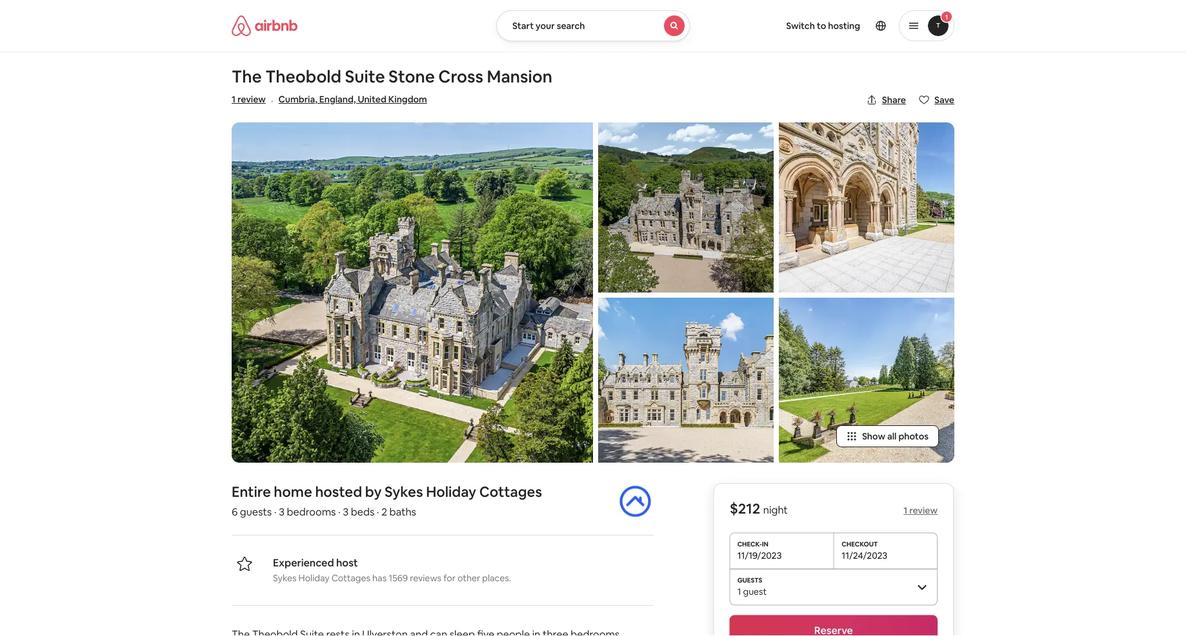 Task type: describe. For each thing, give the bounding box(es) containing it.
1 for 1 review
[[904, 505, 907, 517]]

· right the guests
[[274, 506, 276, 519]]

Start your search search field
[[496, 10, 690, 41]]

by
[[365, 483, 382, 502]]

start your search
[[512, 20, 585, 32]]

11/24/2023
[[842, 550, 887, 562]]

suite
[[345, 66, 385, 87]]

baths
[[389, 506, 416, 519]]

1 for 1
[[945, 13, 948, 21]]

· inside 1 review · cumbria, england, united kingdom
[[271, 94, 273, 107]]

photos
[[899, 431, 929, 443]]

stone
[[389, 66, 435, 87]]

1 3 from the left
[[279, 506, 285, 519]]

hosting
[[828, 20, 860, 32]]

all
[[887, 431, 897, 443]]

the theobold suite stone cross mansion image 1 image
[[232, 123, 593, 463]]

mansion
[[487, 66, 552, 87]]

kingdom
[[388, 94, 427, 105]]

6
[[232, 506, 238, 519]]

1 guest button
[[730, 570, 938, 606]]

cottages
[[331, 573, 370, 585]]

1 horizontal spatial 1 review button
[[904, 505, 938, 517]]

cumbria, england, united kingdom button
[[278, 92, 427, 107]]

bedrooms
[[287, 506, 336, 519]]

1 review
[[904, 505, 938, 517]]

show all photos
[[862, 431, 929, 443]]

· left '2'
[[377, 506, 379, 519]]

to
[[817, 20, 826, 32]]

england,
[[319, 94, 356, 105]]

holiday
[[299, 573, 329, 585]]

1 guest
[[737, 586, 767, 598]]

entire
[[232, 483, 271, 502]]

review for 1 review · cumbria, england, united kingdom
[[237, 94, 266, 105]]

places.
[[482, 573, 511, 585]]

1 for 1 review · cumbria, england, united kingdom
[[232, 94, 236, 105]]

share
[[882, 94, 906, 106]]

switch to hosting link
[[778, 12, 868, 39]]

entire home hosted by sykes holiday cottages 6 guests · 3 bedrooms · 3 beds · 2 baths
[[232, 483, 542, 519]]

other
[[457, 573, 480, 585]]

2
[[381, 506, 387, 519]]

the theobold suite stone cross mansion image 3 image
[[598, 298, 774, 463]]

11/19/2023
[[737, 550, 782, 562]]

guests
[[240, 506, 272, 519]]

1 review · cumbria, england, united kingdom
[[232, 94, 427, 107]]

share button
[[861, 89, 911, 111]]

theobold
[[265, 66, 341, 87]]



Task type: locate. For each thing, give the bounding box(es) containing it.
night
[[763, 504, 788, 517]]

0 vertical spatial 1 review button
[[232, 93, 266, 106]]

· left cumbria,
[[271, 94, 273, 107]]

0 horizontal spatial 1 review button
[[232, 93, 266, 106]]

1 button
[[899, 10, 954, 41]]

0 vertical spatial review
[[237, 94, 266, 105]]

profile element
[[705, 0, 954, 52]]

2 3 from the left
[[343, 506, 349, 519]]

· down hosted
[[338, 506, 341, 519]]

sykes inside experienced host sykes holiday cottages has 1569 reviews for other places.
[[273, 573, 297, 585]]

1 inside popup button
[[737, 586, 741, 598]]

save
[[934, 94, 954, 106]]

switch
[[786, 20, 815, 32]]

holiday cottages
[[426, 483, 542, 502]]

your
[[536, 20, 555, 32]]

show all photos button
[[836, 426, 939, 448]]

hosted
[[315, 483, 362, 502]]

3 left beds
[[343, 506, 349, 519]]

switch to hosting
[[786, 20, 860, 32]]

1 review button
[[232, 93, 266, 106], [904, 505, 938, 517]]

sykes down experienced
[[273, 573, 297, 585]]

home
[[274, 483, 312, 502]]

learn more about the host, sykes holiday cottages. image
[[617, 484, 653, 520], [617, 484, 653, 520]]

review
[[237, 94, 266, 105], [909, 505, 938, 517]]

sykes up baths
[[385, 483, 423, 502]]

united
[[358, 94, 386, 105]]

1 vertical spatial review
[[909, 505, 938, 517]]

1 horizontal spatial sykes
[[385, 483, 423, 502]]

$212
[[730, 500, 760, 519]]

cross
[[438, 66, 483, 87]]

1 vertical spatial 1 review button
[[904, 505, 938, 517]]

3
[[279, 506, 285, 519], [343, 506, 349, 519]]

for
[[443, 573, 456, 585]]

search
[[557, 20, 585, 32]]

1 horizontal spatial review
[[909, 505, 938, 517]]

sykes inside "entire home hosted by sykes holiday cottages 6 guests · 3 bedrooms · 3 beds · 2 baths"
[[385, 483, 423, 502]]

show
[[862, 431, 885, 443]]

0 vertical spatial sykes
[[385, 483, 423, 502]]

$212 night
[[730, 500, 788, 519]]

save button
[[914, 89, 960, 111]]

the theobold suite stone cross mansion image 5 image
[[779, 298, 954, 463]]

reviews
[[410, 573, 441, 585]]

review inside 1 review · cumbria, england, united kingdom
[[237, 94, 266, 105]]

start your search button
[[496, 10, 690, 41]]

0 horizontal spatial review
[[237, 94, 266, 105]]

the theobold suite stone cross mansion
[[232, 66, 552, 87]]

1 vertical spatial sykes
[[273, 573, 297, 585]]

start
[[512, 20, 534, 32]]

1 horizontal spatial 3
[[343, 506, 349, 519]]

3 down home
[[279, 506, 285, 519]]

guest
[[743, 586, 767, 598]]

1
[[945, 13, 948, 21], [232, 94, 236, 105], [904, 505, 907, 517], [737, 586, 741, 598]]

sykes
[[385, 483, 423, 502], [273, 573, 297, 585]]

the theobold suite stone cross mansion image 2 image
[[598, 123, 774, 293]]

1 for 1 guest
[[737, 586, 741, 598]]

0 horizontal spatial 3
[[279, 506, 285, 519]]

experienced
[[273, 557, 334, 570]]

·
[[271, 94, 273, 107], [274, 506, 276, 519], [338, 506, 341, 519], [377, 506, 379, 519]]

0 horizontal spatial sykes
[[273, 573, 297, 585]]

review for 1 review
[[909, 505, 938, 517]]

host
[[336, 557, 358, 570]]

the
[[232, 66, 262, 87]]

1 inside dropdown button
[[945, 13, 948, 21]]

the theobold suite stone cross mansion image 4 image
[[779, 123, 954, 293]]

has
[[372, 573, 387, 585]]

cumbria,
[[278, 94, 317, 105]]

1569
[[389, 573, 408, 585]]

1 inside 1 review · cumbria, england, united kingdom
[[232, 94, 236, 105]]

experienced host sykes holiday cottages has 1569 reviews for other places.
[[273, 557, 511, 585]]

beds
[[351, 506, 374, 519]]



Task type: vqa. For each thing, say whether or not it's contained in the screenshot.
finest
no



